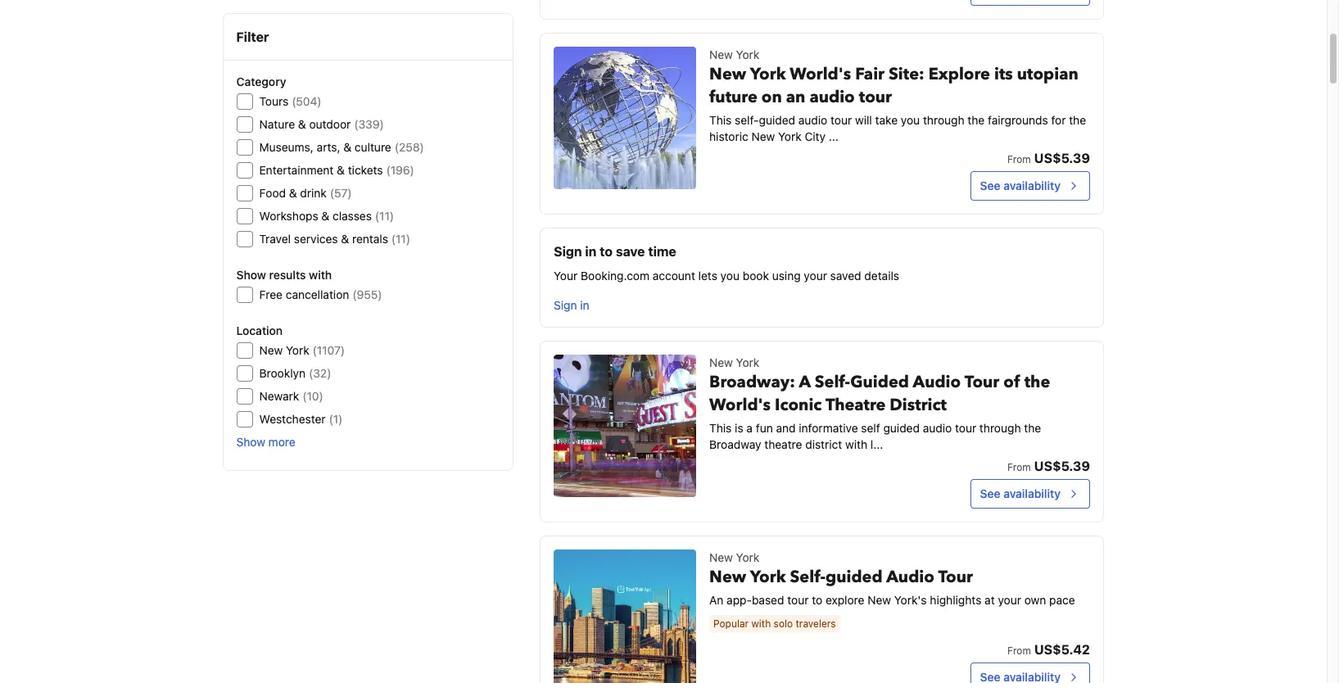 Task type: vqa. For each thing, say whether or not it's contained in the screenshot.
the bottom audio
yes



Task type: locate. For each thing, give the bounding box(es) containing it.
0 vertical spatial sign
[[554, 244, 582, 259]]

fairgrounds
[[988, 113, 1048, 127]]

(11) right rentals
[[392, 232, 411, 246]]

this
[[709, 113, 732, 127], [709, 421, 732, 435]]

2 vertical spatial with
[[752, 618, 771, 630]]

from for broadway: a self-guided audio tour of the world's iconic theatre district
[[1008, 461, 1031, 473]]

sign inside sign in link
[[554, 298, 577, 312]]

1 vertical spatial audio
[[799, 113, 828, 127]]

with left l...
[[845, 437, 868, 451]]

tours
[[260, 94, 289, 108]]

food & drink (57)
[[260, 186, 352, 200]]

tickets
[[348, 163, 383, 177]]

1 vertical spatial guided
[[883, 421, 920, 435]]

tour inside new york broadway: a self-guided audio tour of the world's iconic theatre district this is a fun and informative self guided audio tour through the broadway theatre district with l...
[[955, 421, 977, 435]]

through inside new york new york world's fair site: explore its utopian future on an audio tour this self-guided audio tour will take you through the fairgrounds for the historic new york city ...
[[923, 113, 965, 127]]

in down booking.com
[[580, 298, 590, 312]]

0 vertical spatial from us$5.39
[[1008, 151, 1090, 165]]

fair
[[855, 63, 885, 85]]

your
[[554, 269, 578, 283]]

historic
[[709, 129, 748, 143]]

1 horizontal spatial guided
[[826, 566, 883, 588]]

you right lets
[[721, 269, 740, 283]]

account
[[653, 269, 695, 283]]

its
[[994, 63, 1013, 85]]

self- inside new york broadway: a self-guided audio tour of the world's iconic theatre district this is a fun and informative self guided audio tour through the broadway theatre district with l...
[[815, 371, 850, 393]]

2 vertical spatial guided
[[826, 566, 883, 588]]

world's
[[790, 63, 851, 85], [709, 394, 771, 416]]

1 vertical spatial in
[[580, 298, 590, 312]]

this left is
[[709, 421, 732, 435]]

us$5.39 for broadway: a self-guided audio tour of the world's iconic theatre district
[[1034, 459, 1090, 473]]

york up app- in the bottom right of the page
[[736, 550, 760, 564]]

nature & outdoor (339)
[[260, 117, 384, 131]]

(11) up rentals
[[376, 209, 394, 223]]

0 horizontal spatial you
[[721, 269, 740, 283]]

1 horizontal spatial world's
[[790, 63, 851, 85]]

0 vertical spatial audio
[[810, 86, 855, 108]]

self-
[[735, 113, 759, 127]]

tour inside new york new york self-guided audio tour an app-based tour to explore new york's highlights at your own pace
[[938, 566, 973, 588]]

world's up an
[[790, 63, 851, 85]]

2 show from the top
[[237, 435, 266, 449]]

guided inside new york new york self-guided audio tour an app-based tour to explore new york's highlights at your own pace
[[826, 566, 883, 588]]

services
[[294, 232, 338, 246]]

workshops & classes (11)
[[260, 209, 394, 223]]

0 vertical spatial from
[[1008, 153, 1031, 165]]

see availability
[[980, 179, 1061, 193], [980, 487, 1061, 501]]

tour for new york self-guided audio tour
[[938, 566, 973, 588]]

a
[[747, 421, 753, 435]]

book
[[743, 269, 769, 283]]

an
[[786, 86, 806, 108]]

westchester (1)
[[260, 412, 343, 426]]

york left city
[[778, 129, 802, 143]]

1 vertical spatial sign
[[554, 298, 577, 312]]

2 see availability from the top
[[980, 487, 1061, 501]]

1 vertical spatial with
[[845, 437, 868, 451]]

food
[[260, 186, 286, 200]]

from us$5.39 for new york world's fair site: explore its utopian future on an audio tour
[[1008, 151, 1090, 165]]

through inside new york broadway: a self-guided audio tour of the world's iconic theatre district this is a fun and informative self guided audio tour through the broadway theatre district with l...
[[980, 421, 1021, 435]]

1 vertical spatial tour
[[938, 566, 973, 588]]

0 horizontal spatial guided
[[759, 113, 795, 127]]

(11)
[[376, 209, 394, 223], [392, 232, 411, 246]]

culture
[[355, 140, 392, 154]]

your inside new york new york self-guided audio tour an app-based tour to explore new york's highlights at your own pace
[[998, 593, 1021, 607]]

audio inside new york new york self-guided audio tour an app-based tour to explore new york's highlights at your own pace
[[887, 566, 935, 588]]

show
[[237, 268, 266, 282], [237, 435, 266, 449]]

self- inside new york new york self-guided audio tour an app-based tour to explore new york's highlights at your own pace
[[790, 566, 826, 588]]

york up on
[[750, 63, 786, 85]]

0 vertical spatial your
[[804, 269, 827, 283]]

this up historic
[[709, 113, 732, 127]]

2 sign from the top
[[554, 298, 577, 312]]

0 vertical spatial us$5.39
[[1034, 151, 1090, 165]]

self- up 'explore'
[[790, 566, 826, 588]]

& up (57)
[[337, 163, 345, 177]]

at
[[985, 593, 995, 607]]

2 this from the top
[[709, 421, 732, 435]]

1 vertical spatial see availability
[[980, 487, 1061, 501]]

travelers
[[796, 618, 836, 630]]

0 vertical spatial tour
[[965, 371, 1000, 393]]

1 horizontal spatial with
[[752, 618, 771, 630]]

tour left the 'of'
[[965, 371, 1000, 393]]

guided down the district
[[883, 421, 920, 435]]

1 vertical spatial this
[[709, 421, 732, 435]]

& down (504) at the top of the page
[[298, 117, 307, 131]]

will
[[855, 113, 872, 127]]

0 vertical spatial in
[[585, 244, 597, 259]]

0 vertical spatial show
[[237, 268, 266, 282]]

guided up 'explore'
[[826, 566, 883, 588]]

fun
[[756, 421, 773, 435]]

highlights
[[930, 593, 982, 607]]

york up based
[[750, 566, 786, 588]]

more
[[269, 435, 296, 449]]

site:
[[889, 63, 925, 85]]

0 vertical spatial availability
[[1004, 179, 1061, 193]]

new york self-guided audio tour image
[[554, 550, 696, 683]]

show left more
[[237, 435, 266, 449]]

0 vertical spatial through
[[923, 113, 965, 127]]

2 vertical spatial from
[[1008, 645, 1031, 657]]

1 vertical spatial show
[[237, 435, 266, 449]]

1 vertical spatial from us$5.39
[[1008, 459, 1090, 473]]

0 horizontal spatial world's
[[709, 394, 771, 416]]

1 vertical spatial through
[[980, 421, 1021, 435]]

0 horizontal spatial to
[[600, 244, 613, 259]]

sign in
[[554, 298, 590, 312]]

1 vertical spatial availability
[[1004, 487, 1061, 501]]

to left save
[[600, 244, 613, 259]]

explore
[[826, 593, 865, 607]]

new york world's fair site: explore its utopian future on an audio tour image
[[554, 47, 696, 189]]

tour up highlights
[[938, 566, 973, 588]]

solo
[[774, 618, 793, 630]]

world's up is
[[709, 394, 771, 416]]

in up booking.com
[[585, 244, 597, 259]]

of
[[1004, 371, 1020, 393]]

tour inside new york broadway: a self-guided audio tour of the world's iconic theatre district this is a fun and informative self guided audio tour through the broadway theatre district with l...
[[965, 371, 1000, 393]]

show up free
[[237, 268, 266, 282]]

1 horizontal spatial through
[[980, 421, 1021, 435]]

audio up york's
[[887, 566, 935, 588]]

audio right an
[[810, 86, 855, 108]]

1 vertical spatial your
[[998, 593, 1021, 607]]

& right arts,
[[344, 140, 352, 154]]

0 horizontal spatial through
[[923, 113, 965, 127]]

1 us$5.39 from the top
[[1034, 151, 1090, 165]]

guided down on
[[759, 113, 795, 127]]

results
[[269, 268, 306, 282]]

1 see availability from the top
[[980, 179, 1061, 193]]

audio up city
[[799, 113, 828, 127]]

in inside sign in link
[[580, 298, 590, 312]]

see for explore
[[980, 179, 1001, 193]]

l...
[[871, 437, 883, 451]]

1 see from the top
[[980, 179, 1001, 193]]

2 horizontal spatial guided
[[883, 421, 920, 435]]

0 vertical spatial self-
[[815, 371, 850, 393]]

0 vertical spatial see
[[980, 179, 1001, 193]]

york up broadway:
[[736, 356, 760, 369]]

is
[[735, 421, 744, 435]]

0 vertical spatial this
[[709, 113, 732, 127]]

york up future
[[736, 48, 760, 61]]

with up free cancellation (955) at left top
[[309, 268, 332, 282]]

2 us$5.39 from the top
[[1034, 459, 1090, 473]]

sign for sign in to save time
[[554, 244, 582, 259]]

2 availability from the top
[[1004, 487, 1061, 501]]

audio inside new york broadway: a self-guided audio tour of the world's iconic theatre district this is a fun and informative self guided audio tour through the broadway theatre district with l...
[[913, 371, 961, 393]]

for
[[1051, 113, 1066, 127]]

booking.com
[[581, 269, 650, 283]]

0 vertical spatial see availability
[[980, 179, 1061, 193]]

0 vertical spatial guided
[[759, 113, 795, 127]]

0 vertical spatial (11)
[[376, 209, 394, 223]]

you right take
[[901, 113, 920, 127]]

to up travelers
[[812, 593, 823, 607]]

travel
[[260, 232, 291, 246]]

audio for guided
[[913, 371, 961, 393]]

self- right a
[[815, 371, 850, 393]]

entertainment & tickets (196)
[[260, 163, 415, 177]]

self
[[861, 421, 880, 435]]

2 from us$5.39 from the top
[[1008, 459, 1090, 473]]

1 vertical spatial to
[[812, 593, 823, 607]]

show for show results with
[[237, 268, 266, 282]]

world's inside new york broadway: a self-guided audio tour of the world's iconic theatre district this is a fun and informative self guided audio tour through the broadway theatre district with l...
[[709, 394, 771, 416]]

availability
[[1004, 179, 1061, 193], [1004, 487, 1061, 501]]

through
[[923, 113, 965, 127], [980, 421, 1021, 435]]

workshops
[[260, 209, 319, 223]]

in
[[585, 244, 597, 259], [580, 298, 590, 312]]

free cancellation (955)
[[260, 288, 383, 301]]

1 horizontal spatial you
[[901, 113, 920, 127]]

to
[[600, 244, 613, 259], [812, 593, 823, 607]]

0 vertical spatial you
[[901, 113, 920, 127]]

guided inside new york new york world's fair site: explore its utopian future on an audio tour this self-guided audio tour will take you through the fairgrounds for the historic new york city ...
[[759, 113, 795, 127]]

pace
[[1049, 593, 1075, 607]]

us$5.39
[[1034, 151, 1090, 165], [1034, 459, 1090, 473]]

show inside button
[[237, 435, 266, 449]]

& up travel services & rentals (11)
[[322, 209, 330, 223]]

1 vertical spatial world's
[[709, 394, 771, 416]]

(504)
[[292, 94, 322, 108]]

0 horizontal spatial with
[[309, 268, 332, 282]]

1 vertical spatial from
[[1008, 461, 1031, 473]]

us$5.42
[[1034, 642, 1090, 657]]

2 horizontal spatial with
[[845, 437, 868, 451]]

audio inside new york broadway: a self-guided audio tour of the world's iconic theatre district this is a fun and informative self guided audio tour through the broadway theatre district with l...
[[923, 421, 952, 435]]

1 horizontal spatial to
[[812, 593, 823, 607]]

saved
[[830, 269, 861, 283]]

audio down the district
[[923, 421, 952, 435]]

2 see from the top
[[980, 487, 1001, 501]]

theatre
[[826, 394, 886, 416]]

york up brooklyn (32)
[[286, 343, 310, 357]]

new york new york world's fair site: explore its utopian future on an audio tour this self-guided audio tour will take you through the fairgrounds for the historic new york city ...
[[709, 48, 1086, 143]]

1 horizontal spatial your
[[998, 593, 1021, 607]]

iconic
[[775, 394, 822, 416]]

0 vertical spatial audio
[[913, 371, 961, 393]]

with
[[309, 268, 332, 282], [845, 437, 868, 451], [752, 618, 771, 630]]

audio up the district
[[913, 371, 961, 393]]

your right "using"
[[804, 269, 827, 283]]

(955)
[[353, 288, 383, 301]]

tour
[[965, 371, 1000, 393], [938, 566, 973, 588]]

2 vertical spatial audio
[[923, 421, 952, 435]]

the
[[968, 113, 985, 127], [1069, 113, 1086, 127], [1024, 371, 1050, 393], [1024, 421, 1041, 435]]

new york (1107)
[[260, 343, 345, 357]]

newark (10)
[[260, 389, 324, 403]]

& left drink
[[289, 186, 297, 200]]

1 vertical spatial audio
[[887, 566, 935, 588]]

us$5.39 for new york world's fair site: explore its utopian future on an audio tour
[[1034, 151, 1090, 165]]

your right "at" in the bottom right of the page
[[998, 593, 1021, 607]]

1 from us$5.39 from the top
[[1008, 151, 1090, 165]]

this inside new york broadway: a self-guided audio tour of the world's iconic theatre district this is a fun and informative self guided audio tour through the broadway theatre district with l...
[[709, 421, 732, 435]]

1 sign from the top
[[554, 244, 582, 259]]

see availability for new york world's fair site: explore its utopian future on an audio tour
[[980, 179, 1061, 193]]

& down classes
[[341, 232, 350, 246]]

this inside new york new york world's fair site: explore its utopian future on an audio tour this self-guided audio tour will take you through the fairgrounds for the historic new york city ...
[[709, 113, 732, 127]]

1 this from the top
[[709, 113, 732, 127]]

york's
[[894, 593, 927, 607]]

0 vertical spatial world's
[[790, 63, 851, 85]]

through down explore
[[923, 113, 965, 127]]

sign up your
[[554, 244, 582, 259]]

through down the 'of'
[[980, 421, 1021, 435]]

from us$5.39
[[1008, 151, 1090, 165], [1008, 459, 1090, 473]]

1 show from the top
[[237, 268, 266, 282]]

from for new york world's fair site: explore its utopian future on an audio tour
[[1008, 153, 1031, 165]]

1 availability from the top
[[1004, 179, 1061, 193]]

arts,
[[317, 140, 341, 154]]

sign
[[554, 244, 582, 259], [554, 298, 577, 312]]

sign down your
[[554, 298, 577, 312]]

1 vertical spatial self-
[[790, 566, 826, 588]]

york inside new york broadway: a self-guided audio tour of the world's iconic theatre district this is a fun and informative self guided audio tour through the broadway theatre district with l...
[[736, 356, 760, 369]]

1 vertical spatial us$5.39
[[1034, 459, 1090, 473]]

you
[[901, 113, 920, 127], [721, 269, 740, 283]]

& for classes
[[322, 209, 330, 223]]

app-
[[727, 593, 752, 607]]

with left solo
[[752, 618, 771, 630]]

from
[[1008, 153, 1031, 165], [1008, 461, 1031, 473], [1008, 645, 1031, 657]]

1 vertical spatial see
[[980, 487, 1001, 501]]

travel services & rentals (11)
[[260, 232, 411, 246]]



Task type: describe. For each thing, give the bounding box(es) containing it.
drink
[[301, 186, 327, 200]]

broadway:
[[709, 371, 795, 393]]

take
[[875, 113, 898, 127]]

(57)
[[330, 186, 352, 200]]

(32)
[[309, 366, 332, 380]]

(258)
[[395, 140, 425, 154]]

...
[[829, 129, 839, 143]]

see for tour
[[980, 487, 1001, 501]]

show more button
[[237, 434, 296, 451]]

nature
[[260, 117, 295, 131]]

popular
[[714, 618, 749, 630]]

new york broadway: a self-guided audio tour of the world's iconic theatre district this is a fun and informative self guided audio tour through the broadway theatre district with l...
[[709, 356, 1050, 451]]

& for tickets
[[337, 163, 345, 177]]

classes
[[333, 209, 372, 223]]

availability for broadway: a self-guided audio tour of the world's iconic theatre district
[[1004, 487, 1061, 501]]

(339)
[[355, 117, 384, 131]]

outdoor
[[310, 117, 351, 131]]

in for sign in
[[580, 298, 590, 312]]

tour inside new york new york self-guided audio tour an app-based tour to explore new york's highlights at your own pace
[[787, 593, 809, 607]]

brooklyn
[[260, 366, 306, 380]]

from inside from us$5.42
[[1008, 645, 1031, 657]]

new york new york self-guided audio tour an app-based tour to explore new york's highlights at your own pace
[[709, 550, 1075, 607]]

audio for guided
[[887, 566, 935, 588]]

free
[[260, 288, 283, 301]]

district
[[805, 437, 842, 451]]

(1107)
[[313, 343, 345, 357]]

self- for to
[[790, 566, 826, 588]]

cancellation
[[286, 288, 350, 301]]

see availability for broadway: a self-guided audio tour of the world's iconic theatre district
[[980, 487, 1061, 501]]

museums,
[[260, 140, 314, 154]]

broadway: a self-guided audio tour of the world's iconic theatre district image
[[554, 355, 696, 497]]

rentals
[[353, 232, 389, 246]]

0 horizontal spatial your
[[804, 269, 827, 283]]

explore
[[929, 63, 990, 85]]

lets
[[698, 269, 718, 283]]

self- for theatre
[[815, 371, 850, 393]]

you inside new york new york world's fair site: explore its utopian future on an audio tour this self-guided audio tour will take you through the fairgrounds for the historic new york city ...
[[901, 113, 920, 127]]

availability for new york world's fair site: explore its utopian future on an audio tour
[[1004, 179, 1061, 193]]

(196)
[[387, 163, 415, 177]]

district
[[890, 394, 947, 416]]

filter
[[237, 29, 270, 44]]

(10)
[[303, 389, 324, 403]]

on
[[762, 86, 782, 108]]

city
[[805, 129, 826, 143]]

entertainment
[[260, 163, 334, 177]]

show results with
[[237, 268, 332, 282]]

to inside new york new york self-guided audio tour an app-based tour to explore new york's highlights at your own pace
[[812, 593, 823, 607]]

save
[[616, 244, 645, 259]]

guided inside new york broadway: a self-guided audio tour of the world's iconic theatre district this is a fun and informative self guided audio tour through the broadway theatre district with l...
[[883, 421, 920, 435]]

an
[[709, 593, 724, 607]]

theatre
[[764, 437, 802, 451]]

tours (504)
[[260, 94, 322, 108]]

newark
[[260, 389, 300, 403]]

& for drink
[[289, 186, 297, 200]]

new york city's financial district: a self-guided audio tour image
[[970, 0, 1090, 6]]

world's inside new york new york world's fair site: explore its utopian future on an audio tour this self-guided audio tour will take you through the fairgrounds for the historic new york city ...
[[790, 63, 851, 85]]

sign in link
[[547, 291, 596, 320]]

time
[[648, 244, 676, 259]]

new inside new york broadway: a self-guided audio tour of the world's iconic theatre district this is a fun and informative self guided audio tour through the broadway theatre district with l...
[[709, 356, 733, 369]]

show for show more
[[237, 435, 266, 449]]

own
[[1025, 593, 1046, 607]]

museums, arts, & culture (258)
[[260, 140, 425, 154]]

a
[[799, 371, 811, 393]]

brooklyn (32)
[[260, 366, 332, 380]]

from us$5.42
[[1008, 642, 1090, 657]]

category
[[237, 75, 287, 88]]

in for sign in to save time
[[585, 244, 597, 259]]

utopian
[[1017, 63, 1079, 85]]

informative
[[799, 421, 858, 435]]

from us$5.39 for broadway: a self-guided audio tour of the world's iconic theatre district
[[1008, 459, 1090, 473]]

future
[[709, 86, 758, 108]]

popular with solo travelers
[[714, 618, 836, 630]]

broadway
[[709, 437, 761, 451]]

details
[[865, 269, 900, 283]]

with inside new york broadway: a self-guided audio tour of the world's iconic theatre district this is a fun and informative self guided audio tour through the broadway theatre district with l...
[[845, 437, 868, 451]]

0 vertical spatial with
[[309, 268, 332, 282]]

location
[[237, 324, 283, 337]]

& for outdoor
[[298, 117, 307, 131]]

sign in to save time
[[554, 244, 676, 259]]

westchester
[[260, 412, 326, 426]]

1 vertical spatial (11)
[[392, 232, 411, 246]]

guided
[[850, 371, 909, 393]]

1 vertical spatial you
[[721, 269, 740, 283]]

using
[[772, 269, 801, 283]]

(1)
[[329, 412, 343, 426]]

0 vertical spatial to
[[600, 244, 613, 259]]

sign for sign in
[[554, 298, 577, 312]]

tour for broadway: a self-guided audio tour of the world's iconic theatre district
[[965, 371, 1000, 393]]

and
[[776, 421, 796, 435]]



